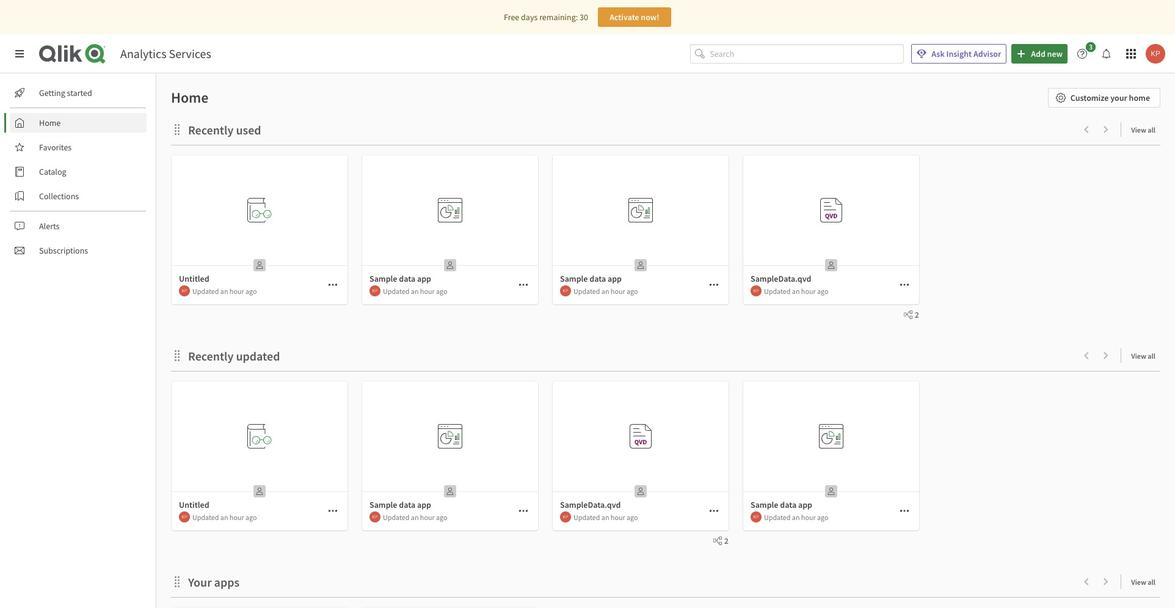 Task type: describe. For each thing, give the bounding box(es) containing it.
0 vertical spatial 2
[[915, 309, 920, 320]]

all for recently updated
[[1148, 351, 1156, 361]]

recently used link
[[188, 122, 266, 137]]

ask
[[932, 48, 945, 59]]

all for your apps
[[1148, 577, 1156, 587]]

untitled for recently used
[[179, 273, 209, 284]]

0 horizontal spatial 2
[[725, 535, 729, 546]]

add new button
[[1012, 44, 1068, 64]]

your apps
[[188, 574, 240, 590]]

close sidebar menu image
[[15, 49, 24, 59]]

recently updated link
[[188, 348, 285, 364]]

30
[[580, 12, 588, 23]]

getting
[[39, 87, 65, 98]]

view for recently updated
[[1132, 351, 1147, 361]]

favorites
[[39, 142, 72, 153]]

customize your home
[[1071, 92, 1151, 103]]

more actions image for sample data app
[[900, 506, 910, 516]]

free days remaining: 30
[[504, 12, 588, 23]]

started
[[67, 87, 92, 98]]

activate now!
[[610, 12, 660, 23]]

updated
[[236, 348, 280, 364]]

analytics services
[[120, 46, 211, 61]]

ask insight advisor button
[[912, 44, 1007, 64]]

favorites link
[[10, 137, 147, 157]]

remaining:
[[540, 12, 578, 23]]

alerts link
[[10, 216, 147, 236]]

more actions image for untitled
[[328, 280, 338, 290]]

add
[[1032, 48, 1046, 59]]

subscriptions
[[39, 245, 88, 256]]

subscriptions link
[[10, 241, 147, 260]]

your apps link
[[188, 574, 244, 590]]

kendall parks image for sample data app
[[370, 511, 381, 522]]

kendall parks image for sampledata.qvd
[[560, 511, 571, 522]]

3 button
[[1073, 42, 1100, 64]]

3
[[1090, 42, 1093, 51]]

kendall parks image for untitled
[[179, 511, 190, 522]]

1 vertical spatial 2 button
[[709, 535, 729, 546]]

navigation pane element
[[0, 78, 156, 265]]

customize
[[1071, 92, 1109, 103]]

1 qlik sense group from the left
[[167, 603, 357, 608]]

ask insight advisor
[[932, 48, 1002, 59]]

view all for your apps
[[1132, 577, 1156, 587]]

2 qlik sense group from the left
[[357, 603, 548, 608]]

days
[[521, 12, 538, 23]]

0 vertical spatial 2 button
[[899, 309, 920, 320]]



Task type: locate. For each thing, give the bounding box(es) containing it.
0 vertical spatial untitled
[[179, 273, 209, 284]]

app
[[417, 273, 431, 284], [608, 273, 622, 284], [417, 499, 431, 510], [799, 499, 813, 510]]

3 all from the top
[[1148, 577, 1156, 587]]

your
[[188, 574, 212, 590]]

getting started link
[[10, 83, 147, 103]]

updated
[[192, 286, 219, 295], [383, 286, 410, 295], [574, 286, 600, 295], [764, 286, 791, 295], [192, 512, 219, 522], [383, 512, 410, 522], [574, 512, 600, 522], [764, 512, 791, 522]]

activate now! link
[[598, 7, 672, 27]]

move collection image
[[171, 123, 183, 135], [171, 575, 183, 588]]

2
[[915, 309, 920, 320], [725, 535, 729, 546]]

2 vertical spatial view all link
[[1132, 574, 1161, 589]]

services
[[169, 46, 211, 61]]

home
[[1130, 92, 1151, 103]]

updated an hour ago
[[192, 286, 257, 295], [383, 286, 448, 295], [574, 286, 638, 295], [764, 286, 829, 295], [192, 512, 257, 522], [383, 512, 448, 522], [574, 512, 638, 522], [764, 512, 829, 522]]

home up favorites
[[39, 117, 61, 128]]

move collection image left your
[[171, 575, 183, 588]]

1 view from the top
[[1132, 125, 1147, 134]]

insight
[[947, 48, 972, 59]]

1 horizontal spatial 2
[[915, 309, 920, 320]]

1 untitled from the top
[[179, 273, 209, 284]]

0 vertical spatial view
[[1132, 125, 1147, 134]]

1 all from the top
[[1148, 125, 1156, 134]]

1 horizontal spatial home
[[171, 88, 209, 107]]

view all for recently used
[[1132, 125, 1156, 134]]

1 vertical spatial more actions image
[[900, 506, 910, 516]]

alerts
[[39, 221, 60, 232]]

now!
[[641, 12, 660, 23]]

0 horizontal spatial home
[[39, 117, 61, 128]]

0 vertical spatial all
[[1148, 125, 1156, 134]]

0 vertical spatial move collection image
[[171, 123, 183, 135]]

home inside main content
[[171, 88, 209, 107]]

untitled for recently updated
[[179, 499, 209, 510]]

2 all from the top
[[1148, 351, 1156, 361]]

qlik sense group
[[167, 603, 357, 608], [357, 603, 548, 608]]

0 vertical spatial more actions image
[[328, 280, 338, 290]]

an
[[221, 286, 228, 295], [411, 286, 419, 295], [602, 286, 610, 295], [792, 286, 800, 295], [221, 512, 228, 522], [411, 512, 419, 522], [602, 512, 610, 522], [792, 512, 800, 522]]

recently left the used
[[188, 122, 234, 137]]

home down services
[[171, 88, 209, 107]]

kendall parks image
[[1146, 44, 1166, 64], [179, 511, 190, 522], [370, 511, 381, 522], [560, 511, 571, 522]]

all
[[1148, 125, 1156, 134], [1148, 351, 1156, 361], [1148, 577, 1156, 587]]

view all link for recently updated
[[1132, 348, 1161, 363]]

view all link
[[1132, 122, 1161, 137], [1132, 348, 1161, 363], [1132, 574, 1161, 589]]

1 view all from the top
[[1132, 125, 1156, 134]]

2 vertical spatial view all
[[1132, 577, 1156, 587]]

collections
[[39, 191, 79, 202]]

2 vertical spatial view
[[1132, 577, 1147, 587]]

apps
[[214, 574, 240, 590]]

view all for recently updated
[[1132, 351, 1156, 361]]

catalog link
[[10, 162, 147, 181]]

3 view all link from the top
[[1132, 574, 1161, 589]]

1 vertical spatial move collection image
[[171, 575, 183, 588]]

recently used
[[188, 122, 261, 137]]

your
[[1111, 92, 1128, 103]]

customize your home button
[[1049, 88, 1161, 108]]

recently for recently updated
[[188, 348, 234, 364]]

1 vertical spatial untitled
[[179, 499, 209, 510]]

1 vertical spatial view all link
[[1132, 348, 1161, 363]]

new
[[1048, 48, 1063, 59]]

2 button
[[899, 309, 920, 320], [709, 535, 729, 546]]

home
[[171, 88, 209, 107], [39, 117, 61, 128]]

recently for recently used
[[188, 122, 234, 137]]

sampledata.qvd
[[819, 253, 870, 262], [751, 273, 812, 284], [628, 479, 679, 488], [560, 499, 621, 510]]

move collection image left "recently used"
[[171, 123, 183, 135]]

1 vertical spatial 2
[[725, 535, 729, 546]]

home inside navigation pane element
[[39, 117, 61, 128]]

getting started
[[39, 87, 92, 98]]

data
[[399, 273, 416, 284], [590, 273, 606, 284], [399, 499, 416, 510], [781, 499, 797, 510]]

sample
[[370, 273, 397, 284], [560, 273, 588, 284], [370, 499, 397, 510], [751, 499, 779, 510]]

recently updated
[[188, 348, 280, 364]]

2 view all link from the top
[[1132, 348, 1161, 363]]

move collection image
[[171, 349, 183, 361]]

untitled
[[179, 273, 209, 284], [179, 499, 209, 510]]

add new
[[1032, 48, 1063, 59]]

analytics services element
[[120, 46, 211, 61]]

hour
[[230, 286, 244, 295], [420, 286, 435, 295], [611, 286, 626, 295], [802, 286, 816, 295], [230, 512, 244, 522], [420, 512, 435, 522], [611, 512, 626, 522], [802, 512, 816, 522]]

activate
[[610, 12, 640, 23]]

3 view from the top
[[1132, 577, 1147, 587]]

advisor
[[974, 48, 1002, 59]]

sample data app
[[370, 273, 431, 284], [560, 273, 622, 284], [370, 499, 431, 510], [751, 499, 813, 510]]

2 untitled from the top
[[179, 499, 209, 510]]

view for your apps
[[1132, 577, 1147, 587]]

personal element
[[250, 255, 269, 275], [441, 255, 460, 275], [631, 255, 651, 275], [822, 255, 841, 275], [250, 482, 269, 501], [441, 482, 460, 501], [631, 482, 651, 501], [822, 482, 841, 501]]

1 vertical spatial view
[[1132, 351, 1147, 361]]

1 horizontal spatial more actions image
[[900, 506, 910, 516]]

0 vertical spatial recently
[[188, 122, 234, 137]]

1 vertical spatial view all
[[1132, 351, 1156, 361]]

home main content
[[152, 73, 1176, 608]]

catalog
[[39, 166, 66, 177]]

1 view all link from the top
[[1132, 122, 1161, 137]]

used
[[236, 122, 261, 137]]

move collection image for recently
[[171, 123, 183, 135]]

more actions image
[[328, 280, 338, 290], [900, 506, 910, 516]]

home link
[[10, 113, 147, 133]]

kendall parks image
[[179, 285, 190, 296], [370, 285, 381, 296], [560, 285, 571, 296], [751, 285, 762, 296], [751, 511, 762, 522]]

free
[[504, 12, 520, 23]]

recently right move collection icon
[[188, 348, 234, 364]]

0 vertical spatial home
[[171, 88, 209, 107]]

ago
[[246, 286, 257, 295], [436, 286, 448, 295], [627, 286, 638, 295], [818, 286, 829, 295], [246, 512, 257, 522], [436, 512, 448, 522], [627, 512, 638, 522], [818, 512, 829, 522]]

0 horizontal spatial more actions image
[[328, 280, 338, 290]]

0 horizontal spatial 2 button
[[709, 535, 729, 546]]

view for recently used
[[1132, 125, 1147, 134]]

0 vertical spatial view all link
[[1132, 122, 1161, 137]]

1 vertical spatial recently
[[188, 348, 234, 364]]

analytics
[[120, 46, 167, 61]]

more actions image
[[519, 280, 529, 290], [709, 280, 719, 290], [900, 280, 910, 290], [328, 506, 338, 516], [519, 506, 529, 516], [709, 506, 719, 516]]

1 vertical spatial all
[[1148, 351, 1156, 361]]

move collection image for your
[[171, 575, 183, 588]]

1 vertical spatial home
[[39, 117, 61, 128]]

2 view from the top
[[1132, 351, 1147, 361]]

0 vertical spatial view all
[[1132, 125, 1156, 134]]

1 horizontal spatial 2 button
[[899, 309, 920, 320]]

view all link for recently used
[[1132, 122, 1161, 137]]

view
[[1132, 125, 1147, 134], [1132, 351, 1147, 361], [1132, 577, 1147, 587]]

view all
[[1132, 125, 1156, 134], [1132, 351, 1156, 361], [1132, 577, 1156, 587]]

2 vertical spatial all
[[1148, 577, 1156, 587]]

3 view all from the top
[[1132, 577, 1156, 587]]

2 view all from the top
[[1132, 351, 1156, 361]]

view all link for your apps
[[1132, 574, 1161, 589]]

all for recently used
[[1148, 125, 1156, 134]]

searchbar element
[[691, 44, 905, 64]]

Search text field
[[710, 44, 905, 64]]

kendall parks element
[[179, 285, 190, 296], [370, 285, 381, 296], [560, 285, 571, 296], [751, 285, 762, 296], [179, 511, 190, 522], [370, 511, 381, 522], [560, 511, 571, 522], [751, 511, 762, 522]]

collections link
[[10, 186, 147, 206]]

recently
[[188, 122, 234, 137], [188, 348, 234, 364]]



Task type: vqa. For each thing, say whether or not it's contained in the screenshot.
Assets button at the top of page
no



